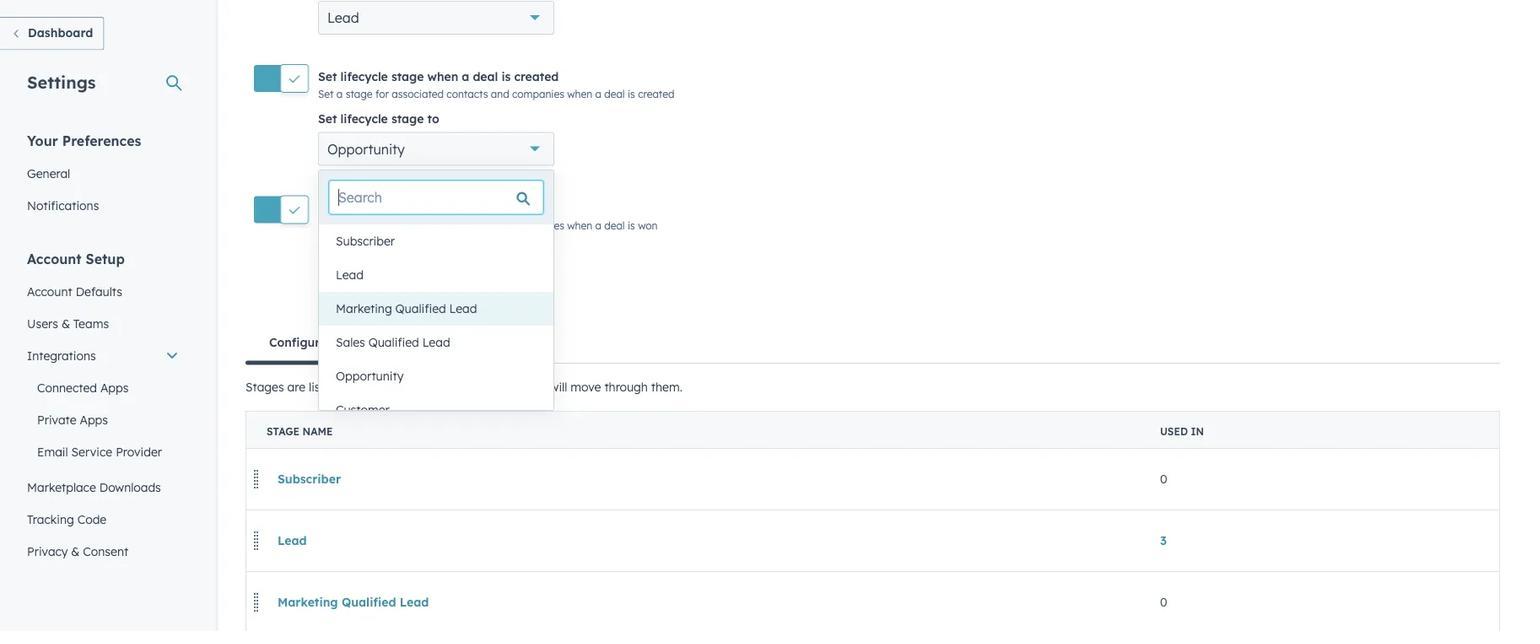 Task type: locate. For each thing, give the bounding box(es) containing it.
to up opportunity dropdown button
[[427, 111, 439, 126]]

apps
[[100, 380, 129, 395], [80, 412, 108, 427]]

companies inside tab panel
[[486, 380, 547, 394]]

set
[[318, 69, 337, 84], [318, 88, 334, 100], [318, 111, 337, 126], [318, 200, 337, 215], [318, 219, 334, 232], [318, 242, 337, 257]]

customer inside customer button
[[336, 403, 390, 417]]

1 vertical spatial companies
[[512, 219, 565, 232]]

stages are listed in the order contacts and companies will move through them.
[[246, 380, 683, 394]]

1 vertical spatial 0
[[1160, 595, 1168, 610]]

subscriber button
[[319, 224, 554, 258], [267, 462, 352, 496]]

created
[[514, 69, 559, 84], [638, 88, 675, 100]]

order
[[376, 380, 406, 394]]

list box
[[319, 224, 554, 427]]

0 for subscriber
[[1160, 472, 1168, 487]]

associated down 'search' search field
[[392, 219, 444, 232]]

0 horizontal spatial won
[[514, 200, 538, 215]]

0 down used
[[1160, 472, 1168, 487]]

and
[[491, 88, 509, 100], [491, 219, 509, 232], [461, 380, 482, 394]]

for inside set lifecycle stage when a deal is created set a stage for associated contacts and companies when a deal is created
[[375, 88, 389, 100]]

0 down 3 button
[[1160, 595, 1168, 610]]

2 0 from the top
[[1160, 595, 1168, 610]]

0 vertical spatial for
[[375, 88, 389, 100]]

set lifecycle stage to up customer popup button
[[318, 242, 439, 257]]

& inside privacy & consent link
[[71, 544, 80, 559]]

1 vertical spatial marketing
[[278, 595, 338, 610]]

general link
[[17, 157, 189, 189]]

marketplace
[[27, 480, 96, 495]]

0 vertical spatial marketing qualified lead button
[[319, 292, 554, 326]]

1 vertical spatial customer
[[336, 403, 390, 417]]

lead inside lead popup button
[[327, 9, 359, 26]]

your preferences element
[[17, 131, 189, 222]]

deal
[[473, 69, 498, 84], [604, 88, 625, 100], [473, 200, 498, 215], [604, 219, 625, 232]]

4 set from the top
[[318, 200, 337, 215]]

2 associated from the top
[[392, 219, 444, 232]]

contacts inside tab panel
[[409, 380, 458, 394]]

lead button
[[318, 1, 554, 35]]

won
[[514, 200, 538, 215], [638, 219, 658, 232]]

apps down integrations button
[[100, 380, 129, 395]]

are
[[287, 380, 306, 394]]

& right users
[[62, 316, 70, 331]]

2 set lifecycle stage to from the top
[[318, 242, 439, 257]]

sales qualified lead button
[[319, 326, 554, 360]]

a
[[462, 69, 469, 84], [337, 88, 343, 100], [595, 88, 602, 100], [462, 200, 469, 215], [337, 219, 343, 232], [595, 219, 602, 232]]

subscriber
[[336, 234, 395, 249], [278, 472, 341, 486]]

0 vertical spatial &
[[62, 316, 70, 331]]

2 vertical spatial companies
[[486, 380, 547, 394]]

and inside 'set lifecycle stage when a deal is won set a stage for associated contacts and companies when a deal is won'
[[491, 219, 509, 232]]

lead button
[[319, 258, 554, 292], [267, 524, 318, 558]]

companies for opportunity
[[512, 88, 565, 100]]

1 vertical spatial associated
[[392, 219, 444, 232]]

marketing inside tab panel
[[278, 595, 338, 610]]

in right used
[[1191, 425, 1204, 438]]

apps inside 'link'
[[80, 412, 108, 427]]

stage name
[[267, 425, 333, 438]]

subscriber button for stage subscriber is currently in position 1. reorder it by using the up and down arrow keys. element
[[267, 462, 352, 496]]

0 vertical spatial 0
[[1160, 472, 1168, 487]]

contacts
[[447, 88, 488, 100], [447, 219, 488, 232], [409, 380, 458, 394]]

& inside the 'users & teams' link
[[62, 316, 70, 331]]

opportunity button
[[318, 132, 554, 166]]

tab panel
[[246, 363, 1501, 631]]

0 inside stage marketing qualified lead is currently in position 3. reorder it by using the up and down arrow keys. element
[[1160, 595, 1168, 610]]

apps for connected apps
[[100, 380, 129, 395]]

when
[[427, 69, 458, 84], [567, 88, 593, 100], [427, 200, 458, 215], [567, 219, 593, 232]]

privacy & consent
[[27, 544, 128, 559]]

subscriber up customer popup button
[[336, 234, 395, 249]]

set lifecycle stage to
[[318, 111, 439, 126], [318, 242, 439, 257]]

contacts right order at the left of the page
[[409, 380, 458, 394]]

sales
[[336, 335, 365, 350]]

in left the
[[342, 380, 352, 394]]

name
[[303, 425, 333, 438]]

account up users
[[27, 284, 72, 299]]

0 vertical spatial associated
[[392, 88, 444, 100]]

0 horizontal spatial &
[[62, 316, 70, 331]]

and down 'search' search field
[[491, 219, 509, 232]]

users
[[27, 316, 58, 331]]

1 account from the top
[[27, 250, 82, 267]]

associated inside 'set lifecycle stage when a deal is won set a stage for associated contacts and companies when a deal is won'
[[392, 219, 444, 232]]

2 vertical spatial and
[[461, 380, 482, 394]]

for for customer
[[375, 219, 389, 232]]

associated
[[392, 88, 444, 100], [392, 219, 444, 232]]

3 set from the top
[[318, 111, 337, 126]]

and down sales qualified lead button on the left of the page
[[461, 380, 482, 394]]

qualified
[[395, 301, 446, 316], [369, 335, 419, 350], [342, 595, 396, 610]]

1 set lifecycle stage to from the top
[[318, 111, 439, 126]]

2 for from the top
[[375, 219, 389, 232]]

for
[[375, 88, 389, 100], [375, 219, 389, 232]]

1 vertical spatial &
[[71, 544, 80, 559]]

contacts up opportunity dropdown button
[[447, 88, 488, 100]]

0 vertical spatial to
[[427, 111, 439, 126]]

0 vertical spatial apps
[[100, 380, 129, 395]]

through
[[605, 380, 648, 394]]

0 horizontal spatial in
[[342, 380, 352, 394]]

1 0 from the top
[[1160, 472, 1168, 487]]

set lifecycle stage when a deal is created set a stage for associated contacts and companies when a deal is created
[[318, 69, 675, 100]]

account up account defaults
[[27, 250, 82, 267]]

for inside 'set lifecycle stage when a deal is won set a stage for associated contacts and companies when a deal is won'
[[375, 219, 389, 232]]

0 horizontal spatial lead button
[[267, 524, 318, 558]]

1 vertical spatial set lifecycle stage to
[[318, 242, 439, 257]]

for up opportunity dropdown button
[[375, 88, 389, 100]]

subscriber button up customer popup button
[[319, 224, 554, 258]]

connected apps link
[[17, 372, 189, 404]]

0 vertical spatial marketing qualified lead
[[336, 301, 477, 316]]

contacts inside 'set lifecycle stage when a deal is won set a stage for associated contacts and companies when a deal is won'
[[447, 219, 488, 232]]

customer down the
[[336, 403, 390, 417]]

1 vertical spatial to
[[427, 242, 439, 257]]

subscriber button down name
[[267, 462, 352, 496]]

0 vertical spatial created
[[514, 69, 559, 84]]

1 vertical spatial apps
[[80, 412, 108, 427]]

the
[[355, 380, 373, 394]]

private
[[37, 412, 76, 427]]

0 vertical spatial lead button
[[319, 258, 554, 292]]

stage
[[391, 69, 424, 84], [346, 88, 373, 100], [391, 111, 424, 126], [391, 200, 424, 215], [346, 219, 373, 232], [391, 242, 424, 257]]

will
[[550, 380, 567, 394]]

marketing inside list box
[[336, 301, 392, 316]]

subscriber down name
[[278, 472, 341, 486]]

1 vertical spatial lead button
[[267, 524, 318, 558]]

1 vertical spatial for
[[375, 219, 389, 232]]

general
[[27, 166, 70, 181]]

lead inside stage marketing qualified lead is currently in position 3. reorder it by using the up and down arrow keys. element
[[400, 595, 429, 610]]

0 vertical spatial won
[[514, 200, 538, 215]]

for for opportunity
[[375, 88, 389, 100]]

defaults
[[76, 284, 122, 299]]

0 vertical spatial companies
[[512, 88, 565, 100]]

stage subscriber is currently in position 1. reorder it by using the up and down arrow keys. element
[[246, 448, 1500, 510]]

1 vertical spatial account
[[27, 284, 72, 299]]

companies inside set lifecycle stage when a deal is created set a stage for associated contacts and companies when a deal is created
[[512, 88, 565, 100]]

0
[[1160, 472, 1168, 487], [1160, 595, 1168, 610]]

and up opportunity dropdown button
[[491, 88, 509, 100]]

0 vertical spatial customer
[[327, 272, 389, 289]]

notifications link
[[17, 189, 189, 222]]

qualified for sales qualified lead button on the left of the page
[[369, 335, 419, 350]]

1 vertical spatial subscriber
[[278, 472, 341, 486]]

qualified inside tab panel
[[342, 595, 396, 610]]

integrations
[[27, 348, 96, 363]]

opportunity
[[327, 141, 405, 157], [336, 369, 404, 384]]

and inside set lifecycle stage when a deal is created set a stage for associated contacts and companies when a deal is created
[[491, 88, 509, 100]]

stages
[[246, 380, 284, 394]]

set lifecycle stage to up opportunity dropdown button
[[318, 111, 439, 126]]

marketing qualified lead
[[336, 301, 477, 316], [278, 595, 429, 610]]

2 to from the top
[[427, 242, 439, 257]]

dashboard
[[28, 25, 93, 40]]

4 lifecycle from the top
[[341, 242, 388, 257]]

listed
[[309, 380, 339, 394]]

associated inside set lifecycle stage when a deal is created set a stage for associated contacts and companies when a deal is created
[[392, 88, 444, 100]]

stage marketing qualified lead is currently in position 3. reorder it by using the up and down arrow keys. element
[[246, 572, 1500, 631]]

0 vertical spatial and
[[491, 88, 509, 100]]

1 lifecycle from the top
[[341, 69, 388, 84]]

customer inside customer popup button
[[327, 272, 389, 289]]

0 vertical spatial opportunity
[[327, 141, 405, 157]]

marketing qualified lead inside stage marketing qualified lead is currently in position 3. reorder it by using the up and down arrow keys. element
[[278, 595, 429, 610]]

companies
[[512, 88, 565, 100], [512, 219, 565, 232], [486, 380, 547, 394]]

0 vertical spatial contacts
[[447, 88, 488, 100]]

lead inside stage lead is currently in position 2. reorder it by using the up and down arrow keys. element
[[278, 533, 307, 548]]

for down 'search' search field
[[375, 219, 389, 232]]

1 vertical spatial subscriber button
[[267, 462, 352, 496]]

apps up service
[[80, 412, 108, 427]]

1 associated from the top
[[392, 88, 444, 100]]

email service provider
[[37, 444, 162, 459]]

account inside account defaults link
[[27, 284, 72, 299]]

email
[[37, 444, 68, 459]]

1 vertical spatial won
[[638, 219, 658, 232]]

account for account setup
[[27, 250, 82, 267]]

1 for from the top
[[375, 88, 389, 100]]

settings
[[27, 71, 96, 92]]

opportunity inside opportunity dropdown button
[[327, 141, 405, 157]]

1 vertical spatial in
[[1191, 425, 1204, 438]]

customer button
[[318, 263, 554, 297]]

0 vertical spatial in
[[342, 380, 352, 394]]

1 vertical spatial contacts
[[447, 219, 488, 232]]

& right privacy
[[71, 544, 80, 559]]

to up customer popup button
[[427, 242, 439, 257]]

in
[[342, 380, 352, 394], [1191, 425, 1204, 438]]

0 inside stage subscriber is currently in position 1. reorder it by using the up and down arrow keys. element
[[1160, 472, 1168, 487]]

0 vertical spatial subscriber button
[[319, 224, 554, 258]]

1 vertical spatial and
[[491, 219, 509, 232]]

list box containing subscriber
[[319, 224, 554, 427]]

1 vertical spatial opportunity
[[336, 369, 404, 384]]

marketing qualified lead for marketing qualified lead button to the top
[[336, 301, 477, 316]]

3 lifecycle from the top
[[341, 200, 388, 215]]

to
[[427, 111, 439, 126], [427, 242, 439, 257]]

3
[[1160, 533, 1167, 548]]

0 vertical spatial account
[[27, 250, 82, 267]]

account
[[27, 250, 82, 267], [27, 284, 72, 299]]

lead
[[327, 9, 359, 26], [336, 268, 364, 282], [449, 301, 477, 316], [423, 335, 450, 350], [278, 533, 307, 548], [400, 595, 429, 610]]

contacts down 'search' search field
[[447, 219, 488, 232]]

customer up "sales"
[[327, 272, 389, 289]]

1 to from the top
[[427, 111, 439, 126]]

2 vertical spatial contacts
[[409, 380, 458, 394]]

1 vertical spatial marketing qualified lead
[[278, 595, 429, 610]]

1 horizontal spatial created
[[638, 88, 675, 100]]

1 horizontal spatial &
[[71, 544, 80, 559]]

and inside tab panel
[[461, 380, 482, 394]]

& for privacy
[[71, 544, 80, 559]]

0 vertical spatial set lifecycle stage to
[[318, 111, 439, 126]]

1 vertical spatial qualified
[[369, 335, 419, 350]]

marketing qualified lead inside list box
[[336, 301, 477, 316]]

2 account from the top
[[27, 284, 72, 299]]

contacts inside set lifecycle stage when a deal is created set a stage for associated contacts and companies when a deal is created
[[447, 88, 488, 100]]

&
[[62, 316, 70, 331], [71, 544, 80, 559]]

0 vertical spatial marketing
[[336, 301, 392, 316]]

marketing qualified lead button
[[319, 292, 554, 326], [267, 586, 440, 619]]

account defaults
[[27, 284, 122, 299]]

account for account defaults
[[27, 284, 72, 299]]

account defaults link
[[17, 276, 189, 308]]

customer button
[[319, 393, 554, 427]]

associated up opportunity dropdown button
[[392, 88, 444, 100]]

1 horizontal spatial lead button
[[319, 258, 554, 292]]

2 vertical spatial qualified
[[342, 595, 396, 610]]

is
[[502, 69, 511, 84], [628, 88, 635, 100], [502, 200, 511, 215], [628, 219, 635, 232]]

companies inside 'set lifecycle stage when a deal is won set a stage for associated contacts and companies when a deal is won'
[[512, 219, 565, 232]]

0 vertical spatial qualified
[[395, 301, 446, 316]]

customer
[[327, 272, 389, 289], [336, 403, 390, 417]]



Task type: describe. For each thing, give the bounding box(es) containing it.
0 horizontal spatial created
[[514, 69, 559, 84]]

lifecycle inside 'set lifecycle stage when a deal is won set a stage for associated contacts and companies when a deal is won'
[[341, 200, 388, 215]]

email service provider link
[[17, 436, 189, 468]]

1 set from the top
[[318, 69, 337, 84]]

tab panel containing stages are listed in the order contacts and companies will move through them.
[[246, 363, 1501, 631]]

users & teams
[[27, 316, 109, 331]]

integrations button
[[17, 340, 189, 372]]

stage lead is currently in position 2. reorder it by using the up and down arrow keys. element
[[246, 510, 1500, 572]]

apps for private apps
[[80, 412, 108, 427]]

marketing qualified lead for the bottommost marketing qualified lead button
[[278, 595, 429, 610]]

0 for marketing qualified lead
[[1160, 595, 1168, 610]]

& for users
[[62, 316, 70, 331]]

lifecycle inside set lifecycle stage when a deal is created set a stage for associated contacts and companies when a deal is created
[[341, 69, 388, 84]]

2 set from the top
[[318, 88, 334, 100]]

1 horizontal spatial won
[[638, 219, 658, 232]]

used
[[1160, 425, 1188, 438]]

move
[[571, 380, 601, 394]]

marketplace downloads
[[27, 480, 161, 495]]

0 vertical spatial subscriber
[[336, 234, 395, 249]]

qualified for the bottommost marketing qualified lead button
[[342, 595, 396, 610]]

6 set from the top
[[318, 242, 337, 257]]

setup
[[86, 250, 125, 267]]

marketplace downloads link
[[17, 471, 189, 503]]

lead inside sales qualified lead button
[[423, 335, 450, 350]]

teams
[[73, 316, 109, 331]]

service
[[71, 444, 112, 459]]

1 vertical spatial created
[[638, 88, 675, 100]]

and for opportunity
[[491, 88, 509, 100]]

contacts for opportunity
[[447, 88, 488, 100]]

to for opportunity
[[427, 111, 439, 126]]

tracking
[[27, 512, 74, 527]]

private apps link
[[17, 404, 189, 436]]

notifications
[[27, 198, 99, 213]]

connected
[[37, 380, 97, 395]]

connected apps
[[37, 380, 129, 395]]

preferences
[[62, 132, 141, 149]]

contacts for customer
[[447, 219, 488, 232]]

3 button
[[1160, 533, 1167, 548]]

configure
[[269, 335, 327, 350]]

associated for customer
[[392, 219, 444, 232]]

tracking code
[[27, 512, 107, 527]]

configure link
[[246, 322, 350, 365]]

stage
[[267, 425, 300, 438]]

companies for customer
[[512, 219, 565, 232]]

them.
[[651, 380, 683, 394]]

Search search field
[[329, 181, 544, 214]]

1 horizontal spatial in
[[1191, 425, 1204, 438]]

and for customer
[[491, 219, 509, 232]]

subscriber button for list box containing subscriber
[[319, 224, 554, 258]]

dashboard link
[[0, 17, 104, 50]]

2 lifecycle from the top
[[341, 111, 388, 126]]

private apps
[[37, 412, 108, 427]]

downloads
[[99, 480, 161, 495]]

to for customer
[[427, 242, 439, 257]]

privacy & consent link
[[17, 535, 189, 568]]

provider
[[116, 444, 162, 459]]

5 set from the top
[[318, 219, 334, 232]]

account setup
[[27, 250, 125, 267]]

users & teams link
[[17, 308, 189, 340]]

privacy
[[27, 544, 68, 559]]

code
[[77, 512, 107, 527]]

marketing for the bottommost marketing qualified lead button
[[278, 595, 338, 610]]

your
[[27, 132, 58, 149]]

set lifecycle stage to for customer
[[318, 242, 439, 257]]

consent
[[83, 544, 128, 559]]

opportunity button
[[319, 360, 554, 393]]

opportunity inside opportunity button
[[336, 369, 404, 384]]

1 vertical spatial marketing qualified lead button
[[267, 586, 440, 619]]

sales qualified lead
[[336, 335, 450, 350]]

set lifecycle stage to for opportunity
[[318, 111, 439, 126]]

set lifecycle stage when a deal is won set a stage for associated contacts and companies when a deal is won
[[318, 200, 658, 232]]

account setup element
[[17, 249, 189, 600]]

associated for opportunity
[[392, 88, 444, 100]]

marketing for marketing qualified lead button to the top
[[336, 301, 392, 316]]

qualified for marketing qualified lead button to the top
[[395, 301, 446, 316]]

tracking code link
[[17, 503, 189, 535]]

your preferences
[[27, 132, 141, 149]]

used in
[[1160, 425, 1204, 438]]



Task type: vqa. For each thing, say whether or not it's contained in the screenshot.
last inside marketing email totals by open rate dialog
no



